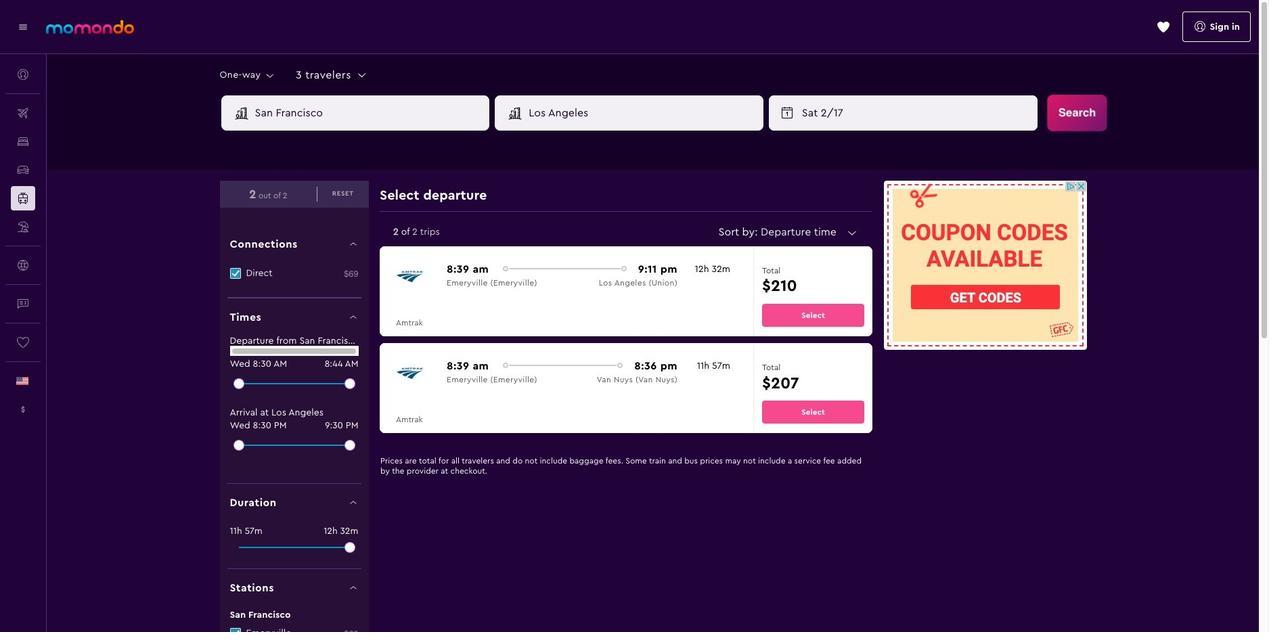 Task type: locate. For each thing, give the bounding box(es) containing it.
amtrak logo image for share this item image
[[397, 362, 424, 385]]

1 amtrak logo image from the top
[[397, 265, 424, 288]]

share this item image
[[419, 235, 441, 257]]

amtrak logo image down share this item image
[[397, 362, 424, 385]]

saturday february 17th element
[[802, 105, 1029, 121]]

latest takeoff time slider
[[344, 378, 355, 389]]

amtrak logo image
[[397, 265, 424, 288], [397, 362, 424, 385]]

amtrak logo image for share this item icon on the top left
[[397, 265, 424, 288]]

latest landing time slider
[[344, 440, 355, 451]]

advertisement region
[[884, 181, 1087, 350]]

search for hotels image
[[11, 129, 35, 154]]

search for flights image
[[11, 101, 35, 125]]

1 vertical spatial amtrak logo image
[[397, 362, 424, 385]]

navigation menu image
[[16, 20, 30, 34]]

united states (english) image
[[16, 377, 28, 385]]

dialog
[[0, 0, 1260, 633]]

2 amtrak logo image from the top
[[397, 362, 424, 385]]

amtrak logo image down share this item icon on the top left
[[397, 265, 424, 288]]

From? text field
[[250, 96, 489, 130]]

0 vertical spatial amtrak logo image
[[397, 265, 424, 288]]

earliest takeoff time slider
[[233, 378, 244, 389]]

Trip type One-way field
[[220, 69, 276, 81]]

tab panel
[[220, 208, 369, 633]]

trips image
[[11, 330, 35, 355]]



Task type: describe. For each thing, give the bounding box(es) containing it.
search for packages image
[[11, 215, 35, 239]]

earliest landing time slider
[[233, 440, 244, 451]]

open trips drawer image
[[1157, 20, 1171, 34]]

submit feedback about our site image
[[11, 292, 35, 316]]

search for cars image
[[11, 158, 35, 182]]

go to explore image
[[11, 253, 35, 278]]

search for trains image
[[11, 186, 35, 211]]

sign in image
[[11, 62, 35, 87]]

share this item image
[[419, 332, 441, 354]]

To? text field
[[524, 96, 763, 130]]



Task type: vqa. For each thing, say whether or not it's contained in the screenshot.
Amtrak logo for Share this item icon at top left
yes



